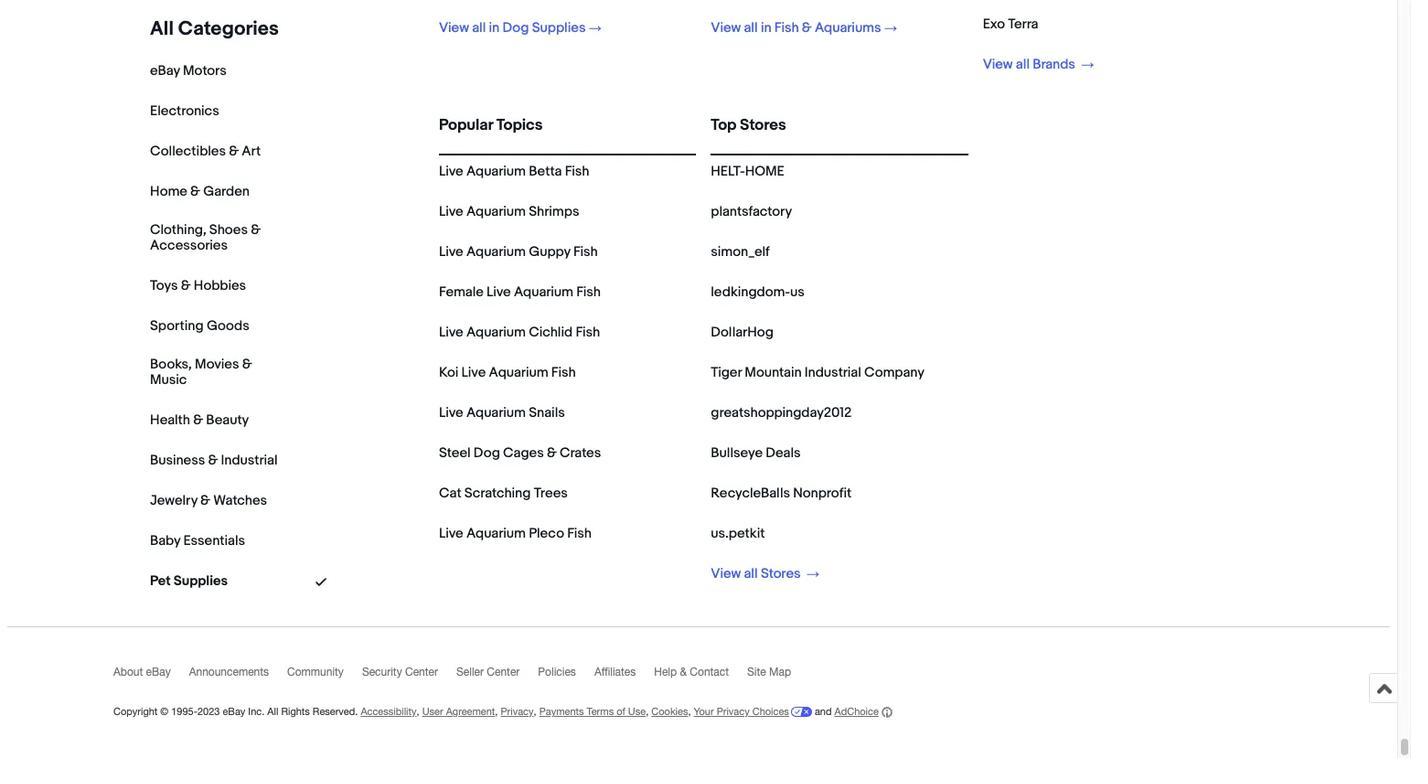 Task type: vqa. For each thing, say whether or not it's contained in the screenshot.
10ft Pre-Lit Artificial Christmas Garland w/Light Red Berries Leaves Xmas Decor Decor
no



Task type: describe. For each thing, give the bounding box(es) containing it.
help & contact link
[[654, 666, 747, 687]]

copyright
[[113, 706, 158, 717]]

plantsfactory
[[711, 203, 792, 220]]

music
[[150, 371, 187, 389]]

sporting
[[150, 318, 204, 335]]

business & industrial link
[[150, 452, 278, 469]]

topics
[[496, 116, 543, 134]]

helt-
[[711, 163, 745, 180]]

accessories
[[150, 237, 228, 254]]

agreement
[[446, 706, 495, 717]]

pleco
[[529, 525, 564, 542]]

4 , from the left
[[646, 706, 649, 717]]

trees
[[534, 485, 568, 502]]

tiger
[[711, 364, 742, 381]]

terms
[[587, 706, 614, 717]]

fish for live aquarium pleco fish
[[567, 525, 592, 542]]

popular
[[439, 116, 493, 134]]

view all stores link
[[711, 565, 820, 583]]

live aquarium betta fish
[[439, 163, 589, 180]]

cat
[[439, 485, 462, 502]]

clothing,
[[150, 222, 206, 239]]

koi
[[439, 364, 459, 381]]

recycleballs
[[711, 485, 790, 502]]

live aquarium guppy fish
[[439, 243, 598, 261]]

all for view all stores
[[744, 565, 758, 583]]

plantsfactory link
[[711, 203, 792, 220]]

bullseye deals
[[711, 445, 801, 462]]

cages
[[503, 445, 544, 462]]

beauty
[[206, 412, 249, 429]]

goods
[[207, 318, 249, 335]]

books,
[[150, 356, 192, 373]]

steel dog cages & crates
[[439, 445, 601, 462]]

and adchoice
[[812, 706, 879, 717]]

books, movies & music
[[150, 356, 252, 389]]

©
[[160, 706, 168, 717]]

female live aquarium fish
[[439, 284, 601, 301]]

bullseye
[[711, 445, 763, 462]]

affiliates
[[594, 666, 636, 679]]

tiger mountain industrial company
[[711, 364, 925, 381]]

live for live aquarium snails
[[439, 404, 463, 422]]

payments terms of use link
[[539, 706, 646, 717]]

affiliates link
[[594, 666, 654, 687]]

industrial for mountain
[[805, 364, 861, 381]]

helt-home
[[711, 163, 784, 180]]

live aquarium guppy fish link
[[439, 243, 598, 261]]

hobbies
[[194, 277, 246, 295]]

female
[[439, 284, 484, 301]]

and
[[815, 706, 832, 717]]

fish for female live aquarium fish
[[577, 284, 601, 301]]

all for view all in fish & aquariums
[[744, 19, 758, 37]]

help & contact
[[654, 666, 729, 679]]

bullseye deals link
[[711, 445, 801, 462]]

aquariums
[[815, 19, 882, 37]]

collectibles & art
[[150, 143, 261, 160]]

all categories
[[150, 18, 279, 42]]

recycleballs nonprofit
[[711, 485, 852, 502]]

home
[[745, 163, 784, 180]]

accessibility
[[361, 706, 417, 717]]

1995-
[[171, 706, 198, 717]]

health
[[150, 412, 190, 429]]

seller center link
[[456, 666, 538, 687]]

rights
[[281, 706, 310, 717]]

aquarium for betta
[[466, 163, 526, 180]]

1 vertical spatial stores
[[761, 565, 801, 583]]

movies
[[195, 356, 239, 373]]

view for view all in fish & aquariums
[[711, 19, 741, 37]]

ebay motors link
[[150, 63, 227, 80]]

industrial for &
[[221, 452, 278, 469]]

recycleballs nonprofit link
[[711, 485, 852, 502]]

2023
[[198, 706, 220, 717]]

live aquarium shrimps link
[[439, 203, 579, 220]]

in for fish
[[761, 19, 772, 37]]

fish for live aquarium guppy fish
[[573, 243, 598, 261]]

baby essentials link
[[150, 532, 245, 550]]

cookies link
[[652, 706, 688, 717]]

business & industrial
[[150, 452, 278, 469]]

toys
[[150, 277, 178, 295]]

live aquarium snails
[[439, 404, 565, 422]]

clothing, shoes & accessories link
[[150, 222, 278, 254]]

terra
[[1008, 16, 1039, 33]]

mountain
[[745, 364, 802, 381]]

popular topics
[[439, 116, 543, 134]]

fish for live aquarium cichlid fish
[[576, 324, 600, 341]]

security
[[362, 666, 402, 679]]

live for live aquarium guppy fish
[[439, 243, 463, 261]]

brands
[[1033, 56, 1076, 73]]

0 vertical spatial all
[[150, 18, 174, 42]]

garden
[[203, 183, 250, 201]]

categories
[[178, 18, 279, 42]]

shrimps
[[529, 203, 579, 220]]

clothing, shoes & accessories
[[150, 222, 261, 254]]

aquarium down live aquarium cichlid fish link
[[489, 364, 548, 381]]

about ebay
[[113, 666, 171, 679]]

adchoice link
[[835, 706, 893, 718]]

1 horizontal spatial dog
[[503, 19, 529, 37]]

electronics link
[[150, 103, 219, 120]]

live for live aquarium pleco fish
[[439, 525, 463, 542]]

user agreement link
[[422, 706, 495, 717]]



Task type: locate. For each thing, give the bounding box(es) containing it.
health & beauty
[[150, 412, 249, 429]]

view for view all stores
[[711, 565, 741, 583]]

female live aquarium fish link
[[439, 284, 601, 301]]

all for view all in dog supplies
[[472, 19, 486, 37]]

1 horizontal spatial center
[[487, 666, 520, 679]]

0 horizontal spatial supplies
[[174, 573, 228, 590]]

ledkingdom-us
[[711, 284, 805, 301]]

payments
[[539, 706, 584, 717]]

in
[[489, 19, 500, 37], [761, 19, 772, 37]]

live for live aquarium betta fish
[[439, 163, 463, 180]]

pet
[[150, 573, 171, 590]]

accessibility link
[[361, 706, 417, 717]]

view
[[439, 19, 469, 37], [711, 19, 741, 37], [983, 56, 1013, 73], [711, 565, 741, 583]]

dog
[[503, 19, 529, 37], [474, 445, 500, 462]]

2 vertical spatial ebay
[[223, 706, 245, 717]]

live up the female
[[439, 243, 463, 261]]

fish right pleco
[[567, 525, 592, 542]]

1 privacy from the left
[[501, 706, 534, 717]]

toys & hobbies
[[150, 277, 246, 295]]

& inside "clothing, shoes & accessories"
[[251, 222, 261, 239]]

0 vertical spatial ebay
[[150, 63, 180, 80]]

center for security center
[[405, 666, 438, 679]]

1 vertical spatial all
[[267, 706, 278, 717]]

fish for koi live aquarium fish
[[551, 364, 576, 381]]

company
[[864, 364, 925, 381]]

2 in from the left
[[761, 19, 772, 37]]

fish right cichlid
[[576, 324, 600, 341]]

stores right "top"
[[740, 116, 786, 134]]

live down popular
[[439, 163, 463, 180]]

& right "shoes"
[[251, 222, 261, 239]]

aquarium for pleco
[[466, 525, 526, 542]]

2 privacy from the left
[[717, 706, 750, 717]]

exo terra
[[983, 16, 1039, 33]]

all for view all brands
[[1016, 56, 1030, 73]]

baby
[[150, 532, 180, 550]]

pet supplies
[[150, 573, 228, 590]]

fish left aquariums
[[775, 19, 799, 37]]

cookies
[[652, 706, 688, 717]]

1 vertical spatial industrial
[[221, 452, 278, 469]]

live aquarium cichlid fish link
[[439, 324, 600, 341]]

fish up live aquarium cichlid fish
[[577, 284, 601, 301]]

stores
[[740, 116, 786, 134], [761, 565, 801, 583]]

, left your
[[688, 706, 691, 717]]

collectibles
[[150, 143, 226, 160]]

aquarium
[[466, 163, 526, 180], [466, 203, 526, 220], [466, 243, 526, 261], [514, 284, 574, 301], [466, 324, 526, 341], [489, 364, 548, 381], [466, 404, 526, 422], [466, 525, 526, 542]]

,
[[417, 706, 419, 717], [495, 706, 498, 717], [534, 706, 537, 717], [646, 706, 649, 717], [688, 706, 691, 717]]

home & garden
[[150, 183, 250, 201]]

all up ebay motors
[[150, 18, 174, 42]]

cat scratching trees
[[439, 485, 568, 502]]

fish for view all in fish & aquariums
[[775, 19, 799, 37]]

1 horizontal spatial industrial
[[805, 364, 861, 381]]

about
[[113, 666, 143, 679]]

0 horizontal spatial industrial
[[221, 452, 278, 469]]

aquarium up live aquarium shrimps
[[466, 163, 526, 180]]

aquarium down live aquarium shrimps 'link'
[[466, 243, 526, 261]]

live for live aquarium shrimps
[[439, 203, 463, 220]]

stores down the us.petkit
[[761, 565, 801, 583]]

, left payments
[[534, 706, 537, 717]]

simon_elf
[[711, 243, 770, 261]]

view all in dog supplies link
[[439, 19, 602, 37]]

& right cages
[[547, 445, 557, 462]]

choices
[[753, 706, 789, 717]]

1 vertical spatial ebay
[[146, 666, 171, 679]]

aquarium for cichlid
[[466, 324, 526, 341]]

3 , from the left
[[534, 706, 537, 717]]

1 vertical spatial supplies
[[174, 573, 228, 590]]

& inside books, movies & music
[[242, 356, 252, 373]]

fish right betta at the top of page
[[565, 163, 589, 180]]

& left art on the top left of the page
[[229, 143, 239, 160]]

& left aquariums
[[802, 19, 812, 37]]

fish for live aquarium betta fish
[[565, 163, 589, 180]]

aquarium for shrimps
[[466, 203, 526, 220]]

jewelry & watches link
[[150, 492, 267, 510]]

your privacy choices link
[[694, 706, 812, 717]]

0 horizontal spatial dog
[[474, 445, 500, 462]]

exo
[[983, 16, 1005, 33]]

aquarium for snails
[[466, 404, 526, 422]]

view all in dog supplies
[[439, 19, 586, 37]]

us
[[790, 284, 805, 301]]

center right "security"
[[405, 666, 438, 679]]

simon_elf link
[[711, 243, 770, 261]]

art
[[242, 143, 261, 160]]

sporting goods
[[150, 318, 249, 335]]

guppy
[[529, 243, 570, 261]]

ebay left inc.
[[223, 706, 245, 717]]

announcements link
[[189, 666, 287, 687]]

view all in fish & aquariums link
[[711, 19, 897, 37]]

live aquarium snails link
[[439, 404, 565, 422]]

& right help
[[680, 666, 687, 679]]

ebay motors
[[150, 63, 227, 80]]

center for seller center
[[487, 666, 520, 679]]

0 horizontal spatial privacy
[[501, 706, 534, 717]]

live down cat
[[439, 525, 463, 542]]

all categories main content
[[7, 0, 1390, 756]]

all right inc.
[[267, 706, 278, 717]]

inc.
[[248, 706, 265, 717]]

1 , from the left
[[417, 706, 419, 717]]

0 horizontal spatial all
[[150, 18, 174, 42]]

privacy link
[[501, 706, 534, 717]]

1 in from the left
[[489, 19, 500, 37]]

1 horizontal spatial privacy
[[717, 706, 750, 717]]

about ebay link
[[113, 666, 189, 687]]

& right the "business"
[[208, 452, 218, 469]]

all
[[472, 19, 486, 37], [744, 19, 758, 37], [1016, 56, 1030, 73], [744, 565, 758, 583]]

dollarhog link
[[711, 324, 774, 341]]

live down koi
[[439, 404, 463, 422]]

live for live aquarium cichlid fish
[[439, 324, 463, 341]]

live
[[439, 163, 463, 180], [439, 203, 463, 220], [439, 243, 463, 261], [487, 284, 511, 301], [439, 324, 463, 341], [462, 364, 486, 381], [439, 404, 463, 422], [439, 525, 463, 542]]

greatshoppingday2012 link
[[711, 404, 852, 422]]

, left user
[[417, 706, 419, 717]]

1 center from the left
[[405, 666, 438, 679]]

watches
[[213, 492, 267, 510]]

center
[[405, 666, 438, 679], [487, 666, 520, 679]]

snails
[[529, 404, 565, 422]]

pet supplies link
[[150, 573, 228, 590]]

0 horizontal spatial center
[[405, 666, 438, 679]]

books, movies & music link
[[150, 356, 278, 389]]

view all brands link
[[983, 56, 1094, 73]]

privacy right your
[[717, 706, 750, 717]]

helt-home link
[[711, 163, 784, 180]]

toys & hobbies link
[[150, 277, 246, 295]]

1 horizontal spatial all
[[267, 706, 278, 717]]

& right jewelry
[[200, 492, 210, 510]]

industrial right mountain
[[805, 364, 861, 381]]

5 , from the left
[[688, 706, 691, 717]]

sporting goods link
[[150, 318, 249, 335]]

aquarium down koi live aquarium fish
[[466, 404, 526, 422]]

view for view all in dog supplies
[[439, 19, 469, 37]]

live right the female
[[487, 284, 511, 301]]

fish right the guppy
[[573, 243, 598, 261]]

jewelry
[[150, 492, 197, 510]]

tiger mountain industrial company link
[[711, 364, 925, 381]]

center right the seller
[[487, 666, 520, 679]]

aquarium down scratching
[[466, 525, 526, 542]]

view for view all brands
[[983, 56, 1013, 73]]

betta
[[529, 163, 562, 180]]

0 vertical spatial supplies
[[532, 19, 586, 37]]

industrial up watches
[[221, 452, 278, 469]]

& right toys
[[181, 277, 191, 295]]

2 center from the left
[[487, 666, 520, 679]]

motors
[[183, 63, 227, 80]]

0 vertical spatial stores
[[740, 116, 786, 134]]

jewelry & watches
[[150, 492, 267, 510]]

aquarium down the guppy
[[514, 284, 574, 301]]

aquarium down live aquarium betta fish
[[466, 203, 526, 220]]

electronics
[[150, 103, 219, 120]]

steel dog cages & crates link
[[439, 445, 601, 462]]

ebay left 'motors'
[[150, 63, 180, 80]]

1 horizontal spatial supplies
[[532, 19, 586, 37]]

privacy down seller center link at the left bottom of page
[[501, 706, 534, 717]]

aquarium for guppy
[[466, 243, 526, 261]]

& right 'health'
[[193, 412, 203, 429]]

0 vertical spatial industrial
[[805, 364, 861, 381]]

seller
[[456, 666, 484, 679]]

essentials
[[183, 532, 245, 550]]

& right 'movies'
[[242, 356, 252, 373]]

crates
[[560, 445, 601, 462]]

adchoice
[[835, 706, 879, 717]]

1 vertical spatial dog
[[474, 445, 500, 462]]

your
[[694, 706, 714, 717]]

& right home
[[190, 183, 200, 201]]

0 horizontal spatial in
[[489, 19, 500, 37]]

live down live aquarium betta fish
[[439, 203, 463, 220]]

live right koi
[[462, 364, 486, 381]]

cat scratching trees link
[[439, 485, 568, 502]]

2 , from the left
[[495, 706, 498, 717]]

1 horizontal spatial in
[[761, 19, 772, 37]]

ebay right about
[[146, 666, 171, 679]]

baby essentials
[[150, 532, 245, 550]]

ebay inside about ebay link
[[146, 666, 171, 679]]

greatshoppingday2012
[[711, 404, 852, 422]]

, left privacy link
[[495, 706, 498, 717]]

live up koi
[[439, 324, 463, 341]]

aquarium up koi live aquarium fish
[[466, 324, 526, 341]]

shoes
[[209, 222, 248, 239]]

, left cookies link
[[646, 706, 649, 717]]

koi live aquarium fish
[[439, 364, 576, 381]]

fish down cichlid
[[551, 364, 576, 381]]

in for dog
[[489, 19, 500, 37]]

0 vertical spatial dog
[[503, 19, 529, 37]]



